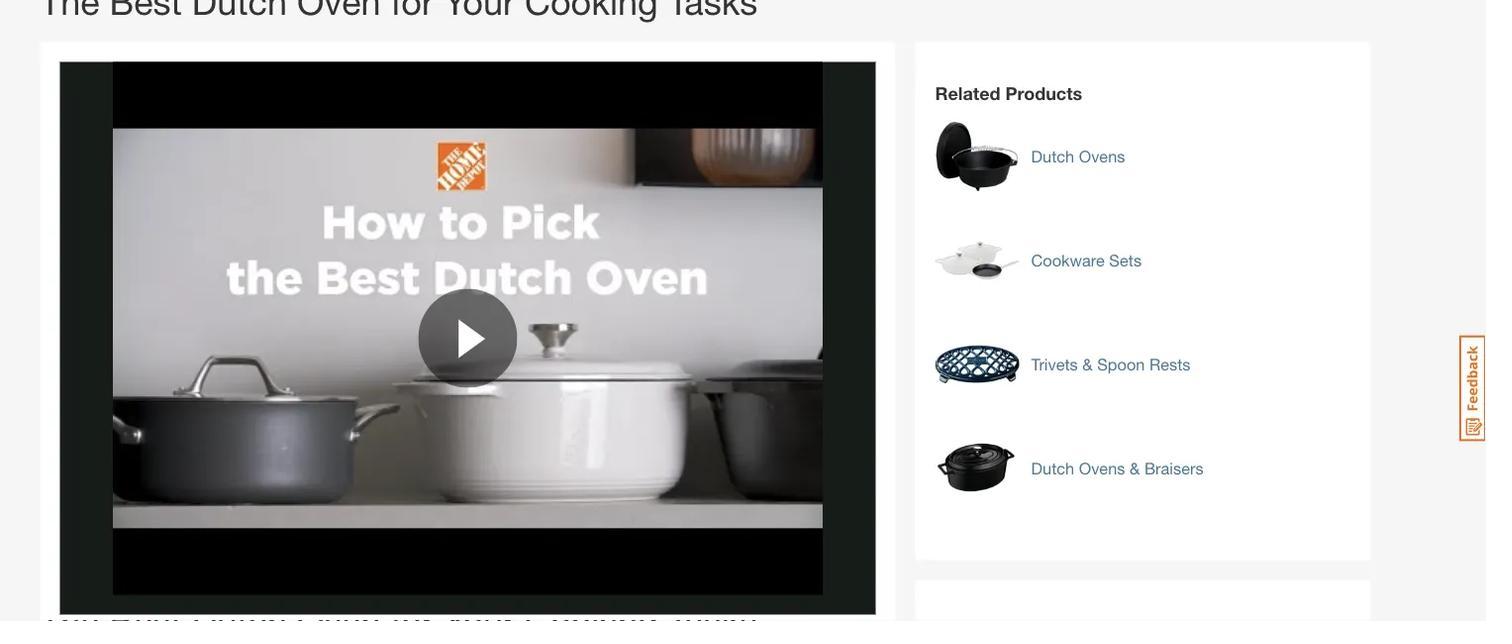 Task type: describe. For each thing, give the bounding box(es) containing it.
ovens
[[1080, 147, 1126, 166]]

dutch ovens
[[1032, 147, 1126, 166]]

sets
[[1110, 251, 1142, 270]]

trivets & spoon rests link
[[1032, 354, 1191, 375]]

dutch ovens image
[[936, 114, 1020, 199]]

spoon
[[1098, 355, 1146, 374]]

dutch ovens & braisers image
[[936, 426, 1020, 511]]

dutch ovens & braisers link
[[1032, 458, 1204, 479]]

dutch ovens link
[[1032, 146, 1126, 167]]

rests
[[1150, 355, 1191, 374]]

cookware sets image
[[936, 218, 1020, 303]]

0 vertical spatial &
[[1083, 355, 1093, 374]]

dutch
[[1032, 147, 1075, 166]]

1 horizontal spatial &
[[1130, 459, 1141, 478]]

trivets
[[1032, 355, 1079, 374]]



Task type: vqa. For each thing, say whether or not it's contained in the screenshot.
Rough
no



Task type: locate. For each thing, give the bounding box(es) containing it.
related
[[936, 82, 1001, 104]]

products
[[1006, 82, 1083, 104]]

thumbnail image
[[60, 62, 876, 595]]

cookware
[[1032, 251, 1105, 270]]

& right 'trivets'
[[1083, 355, 1093, 374]]

ovens
[[1080, 459, 1126, 478]]

dutch
[[1032, 459, 1075, 478]]

0 horizontal spatial &
[[1083, 355, 1093, 374]]

trivets & spoon rests
[[1032, 355, 1191, 374]]

related products
[[936, 82, 1083, 104]]

&
[[1083, 355, 1093, 374], [1130, 459, 1141, 478]]

1 vertical spatial &
[[1130, 459, 1141, 478]]

feedback link image
[[1460, 335, 1487, 442]]

cookware sets
[[1032, 251, 1142, 270]]

& right ovens
[[1130, 459, 1141, 478]]

cookware sets link
[[1032, 250, 1142, 271]]

dutch ovens & braisers
[[1032, 459, 1204, 478]]

trivets & spoon rests image
[[936, 322, 1020, 407]]

braisers
[[1145, 459, 1204, 478]]



